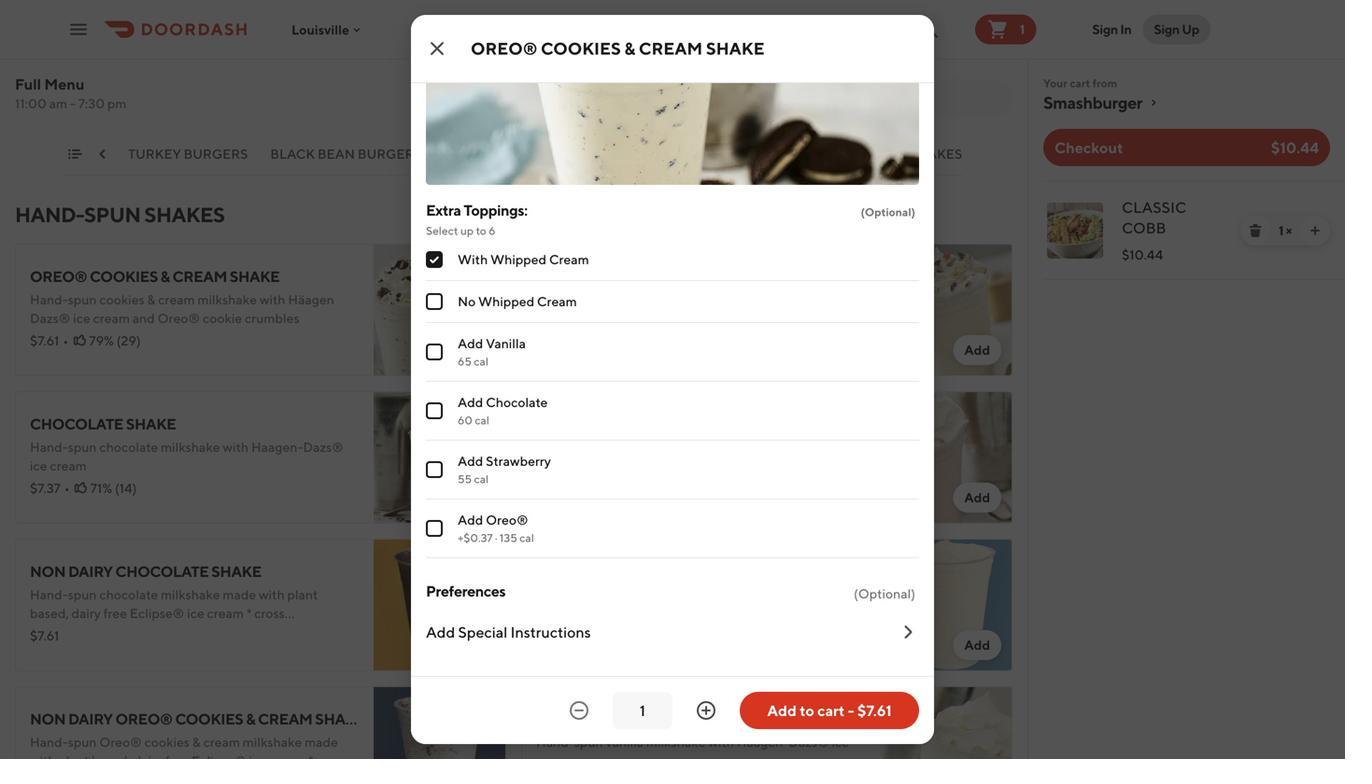 Task type: describe. For each thing, give the bounding box(es) containing it.
free inside non dairy chocolate shake hand-spun chocolate milkshake made with plant based, dairy free eclipse® ice cream * cross contamination with dairy could occur.
[[103, 606, 127, 621]]

plant inside non dairy chocolate shake hand-spun chocolate milkshake made with plant based, dairy free eclipse® ice cream * cross contamination with dairy could occur.
[[287, 587, 318, 602]]

instructions
[[510, 623, 591, 641]]

milkshake inside hand-spun strawberry milkshake with haagen-dazs® ice cream
[[671, 439, 731, 455]]

smashburger link
[[1043, 92, 1330, 114]]

based, inside non dairy chocolate shake hand-spun chocolate milkshake made with plant based, dairy free eclipse® ice cream * cross contamination with dairy could occur.
[[30, 606, 69, 621]]

decrease quantity by 1 image
[[568, 700, 590, 722]]

chocolate inside chocolate shake hand-spun chocolate milkshake with haagen-dazs® ice cream
[[30, 415, 123, 433]]

- inside button
[[848, 702, 854, 720]]

plant inside non dairy oreo® cookies & cream shake hand-spun oreo® cookies & cream milkshake made with plant based, dairy free eclipse® ice cream * cros
[[58, 753, 89, 759]]

classic cobb
[[1122, 198, 1186, 237]]

oreo® cookies & cream shake dialog
[[411, 0, 934, 744]]

ice inside the hand-spun reese's® peanut butter milkshake made with plant based, dairy free eclipse® ice cream * cross contamination with dairy could occur.
[[755, 606, 772, 621]]

made inside the hand-spun reese's® peanut butter milkshake made with plant based, dairy free eclipse® ice cream * cross contamination with dairy could occur.
[[812, 587, 845, 602]]

dairy for chocolate
[[68, 563, 113, 581]]

(optional) inside extra toppings: group
[[861, 205, 915, 219]]

plant inside the hand-spun reese's® peanut butter milkshake made with plant based, dairy free eclipse® ice cream * cross contamination with dairy could occur.
[[565, 606, 595, 621]]

sign in link
[[1081, 11, 1143, 48]]

black bean burgers
[[270, 146, 422, 162]]

sign in
[[1092, 21, 1132, 37]]

eclipse® inside non dairy chocolate shake hand-spun chocolate milkshake made with plant based, dairy free eclipse® ice cream * cross contamination with dairy could occur.
[[130, 606, 184, 621]]

milk
[[324, 58, 360, 76]]

add button for non dairy chocolate shake
[[447, 630, 495, 660]]

cream inside chocolate shake hand-spun chocolate milkshake with haagen-dazs® ice cream
[[50, 458, 87, 474]]

11:00
[[15, 96, 47, 111]]

turkey
[[128, 146, 181, 162]]

beverages
[[724, 146, 802, 162]]

ice inside non dairy oreo® cookies & cream shake hand-spun oreo® cookies & cream milkshake made with plant based, dairy free eclipse® ice cream * cros
[[249, 753, 266, 759]]

free inside the hand-spun reese's® peanut butter milkshake made with plant based, dairy free eclipse® ice cream * cross contamination with dairy could occur.
[[671, 606, 695, 621]]

cookies inside non dairy oreo® cookies & cream shake hand-spun oreo® cookies & cream milkshake made with plant based, dairy free eclipse® ice cream * cros
[[144, 735, 190, 750]]

sign up
[[1154, 21, 1199, 37]]

louisville button
[[291, 22, 364, 37]]

extra toppings: group
[[426, 200, 919, 559]]

vanilla
[[606, 735, 644, 750]]

oreo® inside 'oreo® cookies & cream shake hand-spun cookies & cream milkshake with häagen dazs® ice cream and oreo® cookie crumbles'
[[158, 311, 200, 326]]

add button for hand-spun reese's® peanut butter milkshake made with plant based, dairy free eclipse® ice cream * cross contamination with dairy could occur.
[[953, 630, 1001, 660]]

open menu image
[[67, 18, 90, 41]]

7:30
[[78, 96, 105, 111]]

shake inside non dairy chocolate shake hand-spun chocolate milkshake made with plant based, dairy free eclipse® ice cream * cross contamination with dairy could occur.
[[211, 563, 261, 581]]

$7.37 •
[[30, 481, 70, 496]]

ice inside 'oreo® cookies & cream shake hand-spun cookies & cream milkshake with häagen dazs® ice cream and oreo® cookie crumbles'
[[73, 311, 90, 326]]

add oreo® +$0.37 · 135 cal
[[458, 512, 534, 545]]

hand- inside the hand-spun reese's® peanut butter milkshake made with plant based, dairy free eclipse® ice cream * cross contamination with dairy could occur.
[[536, 587, 574, 602]]

salad
[[444, 146, 489, 162]]

kids horizon® organic chocolate milk image
[[374, 16, 506, 149]]

made inside non dairy oreo® cookies & cream shake hand-spun oreo® cookies & cream milkshake made with plant based, dairy free eclipse® ice cream * cros
[[305, 735, 338, 750]]

bean
[[318, 146, 355, 162]]

häagen
[[288, 292, 334, 307]]

71% (14)
[[90, 481, 137, 496]]

cross inside non dairy chocolate shake hand-spun chocolate milkshake made with plant based, dairy free eclipse® ice cream * cross contamination with dairy could occur.
[[254, 606, 285, 621]]

sign up link
[[1143, 14, 1211, 44]]

toppings:
[[464, 201, 527, 219]]

dairy inside the hand-spun reese's® peanut butter milkshake made with plant based, dairy free eclipse® ice cream * cross contamination with dairy could occur.
[[640, 606, 669, 621]]

71%
[[90, 481, 112, 496]]

No Whipped Cream checkbox
[[426, 293, 443, 310]]

special
[[458, 623, 507, 641]]

sign for sign up
[[1154, 21, 1180, 37]]

(14)
[[115, 481, 137, 496]]

reese's®
[[536, 311, 601, 326]]

contamination inside the hand-spun reese's® peanut butter milkshake made with plant based, dairy free eclipse® ice cream * cross contamination with dairy could occur.
[[536, 624, 622, 640]]

add inside button
[[426, 623, 455, 641]]

spun inside hand-spun strawberry milkshake with haagen-dazs® ice cream
[[574, 439, 603, 455]]

ice inside reese's® peanut butter shake hand-spun with haagen-dazs® ice cream and reese's® peanut butter sauce.
[[729, 292, 746, 307]]

cream inside non dairy chocolate shake hand-spun chocolate milkshake made with plant based, dairy free eclipse® ice cream * cross contamination with dairy could occur.
[[207, 606, 244, 621]]

up
[[1182, 21, 1199, 37]]

no
[[458, 294, 476, 309]]

and inside 'oreo® cookies & cream shake hand-spun cookies & cream milkshake with häagen dazs® ice cream and oreo® cookie crumbles'
[[132, 311, 155, 326]]

haagen- inside hand-spun strawberry milkshake with haagen-dazs® ice cream
[[762, 439, 814, 455]]

turkey burgers button
[[128, 145, 248, 175]]

hand- inside button
[[825, 146, 870, 162]]

full
[[15, 75, 41, 93]]

occur. inside the hand-spun reese's® peanut butter milkshake made with plant based, dairy free eclipse® ice cream * cross contamination with dairy could occur.
[[723, 624, 759, 640]]

milkshake inside non dairy chocolate shake hand-spun chocolate milkshake made with plant based, dairy free eclipse® ice cream * cross contamination with dairy could occur.
[[161, 587, 220, 602]]

add button for hand-spun strawberry milkshake with haagen-dazs® ice cream
[[953, 483, 1001, 513]]

0 vertical spatial chocolate
[[228, 58, 321, 76]]

+$0.37
[[458, 531, 493, 545]]

hand- inside chocolate shake hand-spun chocolate milkshake with haagen-dazs® ice cream
[[30, 439, 68, 455]]

0 vertical spatial cart
[[1070, 77, 1090, 90]]

hand- inside non dairy oreo® cookies & cream shake hand-spun oreo® cookies & cream milkshake made with plant based, dairy free eclipse® ice cream * cros
[[30, 735, 68, 750]]

vanilla shake image
[[880, 687, 1013, 759]]

pm
[[107, 96, 126, 111]]

0 vertical spatial hand-spun shakes
[[825, 146, 962, 162]]

kids meals button
[[511, 145, 590, 175]]

cream for no whipped cream
[[537, 294, 577, 309]]

add button for kids horizon® organic chocolate milk
[[447, 107, 495, 137]]

$2.82
[[30, 86, 63, 102]]

cream inside reese's® peanut butter shake hand-spun with haagen-dazs® ice cream and reese's® peanut butter sauce.
[[749, 292, 786, 307]]

classic
[[1122, 198, 1186, 216]]

black bean burgers button
[[270, 145, 422, 175]]

sign for sign in
[[1092, 21, 1118, 37]]

* inside non dairy chocolate shake hand-spun chocolate milkshake made with plant based, dairy free eclipse® ice cream * cross contamination with dairy could occur.
[[246, 606, 252, 621]]

vanilla
[[536, 710, 599, 728]]

add to cart - $7.61 button
[[740, 692, 919, 729]]

milkshake inside 'oreo® cookies & cream shake hand-spun cookies & cream milkshake with häagen dazs® ice cream and oreo® cookie crumbles'
[[198, 292, 257, 307]]

& inside button
[[653, 146, 661, 162]]

cal inside add oreo® +$0.37 · 135 cal
[[520, 531, 534, 545]]

non for chocolate
[[30, 563, 66, 581]]

• for oreo®
[[63, 333, 68, 348]]

shake inside 'oreo® cookies & cream shake hand-spun cookies & cream milkshake with häagen dazs® ice cream and oreo® cookie crumbles'
[[230, 268, 280, 285]]

non dairy chocolate shake hand-spun chocolate milkshake made with plant based, dairy free eclipse® ice cream * cross contamination with dairy could occur.
[[30, 563, 318, 640]]

with inside chocolate shake hand-spun chocolate milkshake with haagen-dazs® ice cream
[[223, 439, 249, 455]]

dairy for oreo®
[[68, 710, 113, 728]]

butter
[[649, 311, 688, 326]]

hand- inside hand-spun strawberry milkshake with haagen-dazs® ice cream
[[536, 439, 574, 455]]

oreo® for oreo® cookies & cream shake
[[471, 38, 537, 58]]

eclipse® inside non dairy oreo® cookies & cream shake hand-spun oreo® cookies & cream milkshake made with plant based, dairy free eclipse® ice cream * cros
[[192, 753, 246, 759]]

and inside reese's® peanut butter shake hand-spun with haagen-dazs® ice cream and reese's® peanut butter sauce.
[[789, 292, 811, 307]]

strawberry
[[486, 453, 551, 469]]

with inside hand-spun strawberry milkshake with haagen-dazs® ice cream
[[733, 439, 759, 455]]

add chocolate 60 cal
[[458, 395, 548, 427]]

cookies inside non dairy oreo® cookies & cream shake hand-spun oreo® cookies & cream milkshake made with plant based, dairy free eclipse® ice cream * cros
[[175, 710, 243, 728]]

add inside add chocolate 60 cal
[[458, 395, 483, 410]]

dazs® inside hand-spun strawberry milkshake with haagen-dazs® ice cream
[[814, 439, 854, 455]]

kids horizon® organic chocolate milk
[[30, 58, 360, 76]]

65
[[458, 355, 472, 368]]

eclipse® inside the hand-spun reese's® peanut butter milkshake made with plant based, dairy free eclipse® ice cream * cross contamination with dairy could occur.
[[698, 606, 752, 621]]

spun inside reese's® peanut butter shake hand-spun with haagen-dazs® ice cream and reese's® peanut butter sauce.
[[574, 292, 603, 307]]

occur. inside non dairy chocolate shake hand-spun chocolate milkshake made with plant based, dairy free eclipse® ice cream * cross contamination with dairy could occur.
[[217, 624, 253, 640]]

chocolate shake hand-spun chocolate milkshake with haagen-dazs® ice cream
[[30, 415, 344, 474]]

oreo® cookies & cream shake hand-spun cookies & cream milkshake with häagen dazs® ice cream and oreo® cookie crumbles
[[30, 268, 334, 326]]

vanilla
[[486, 336, 526, 351]]

add inside button
[[767, 702, 797, 720]]

- inside full menu 11:00 am - 7:30 pm
[[70, 96, 76, 111]]

scroll menu navigation left image
[[95, 147, 110, 162]]

spun inside button
[[870, 146, 907, 162]]

cream inside the hand-spun reese's® peanut butter milkshake made with plant based, dairy free eclipse® ice cream * cross contamination with dairy could occur.
[[775, 606, 812, 621]]

cream inside non dairy oreo® cookies & cream shake hand-spun oreo® cookies & cream milkshake made with plant based, dairy free eclipse® ice cream * cros
[[258, 710, 312, 728]]

cream for oreo® cookies & cream shake hand-spun cookies & cream milkshake with häagen dazs® ice cream and oreo® cookie crumbles
[[172, 268, 227, 285]]

fries
[[612, 146, 650, 162]]

hand-spun strawberry milkshake with haagen-dazs® ice cream
[[536, 439, 854, 474]]

hand- inside 'oreo® cookies & cream shake hand-spun cookies & cream milkshake with häagen dazs® ice cream and oreo® cookie crumbles'
[[30, 292, 68, 307]]

spun inside non dairy oreo® cookies & cream shake hand-spun oreo® cookies & cream milkshake made with plant based, dairy free eclipse® ice cream * cros
[[68, 735, 97, 750]]

non for oreo®
[[30, 710, 66, 728]]

fries & sides
[[612, 146, 702, 162]]

with inside 'oreo® cookies & cream shake hand-spun cookies & cream milkshake with häagen dazs® ice cream and oreo® cookie crumbles'
[[260, 292, 285, 307]]

to inside the extra toppings: select up to 6
[[476, 224, 486, 237]]

sauce.
[[690, 311, 730, 326]]

add inside add strawberry 55 cal
[[458, 453, 483, 469]]

dazs® inside 'oreo® cookies & cream shake hand-spun cookies & cream milkshake with häagen dazs® ice cream and oreo® cookie crumbles'
[[30, 311, 70, 326]]

add inside add oreo® +$0.37 · 135 cal
[[458, 512, 483, 528]]

reese's®
[[536, 268, 608, 285]]

1 burgers from the left
[[184, 146, 248, 162]]

oreo® inside non dairy oreo® cookies & cream shake hand-spun oreo® cookies & cream milkshake made with plant based, dairy free eclipse® ice cream * cros
[[115, 710, 172, 728]]

dazs® for vanilla
[[789, 735, 829, 750]]

oreo® inside add oreo® +$0.37 · 135 cal
[[486, 512, 528, 528]]

haagen- for vanilla
[[737, 735, 789, 750]]

shake inside reese's® peanut butter shake hand-spun with haagen-dazs® ice cream and reese's® peanut butter sauce.
[[735, 268, 785, 285]]

add vanilla 65 cal
[[458, 336, 526, 368]]

butter
[[674, 268, 732, 285]]

1 ×
[[1279, 223, 1292, 238]]

add to cart - $7.61
[[767, 702, 892, 720]]

horizon®
[[67, 58, 151, 76]]

oreo® cookies & cream shake
[[471, 38, 765, 58]]

peanut
[[604, 311, 647, 326]]

• for chocolate
[[64, 481, 70, 496]]

non dairy reese's® peanut butter shake image
[[880, 539, 1013, 672]]

$7.61 •
[[30, 333, 68, 348]]

ice inside non dairy chocolate shake hand-spun chocolate milkshake made with plant based, dairy free eclipse® ice cream * cross contamination with dairy could occur.
[[187, 606, 204, 621]]

non dairy oreo® cookies & cream shake image
[[374, 687, 506, 759]]

am
[[49, 96, 67, 111]]

peanut
[[665, 587, 707, 602]]

cart inside button
[[817, 702, 845, 720]]

non dairy oreo® cookies & cream shake hand-spun oreo® cookies & cream milkshake made with plant based, dairy free eclipse® ice cream * cros
[[30, 710, 365, 759]]

spun inside chocolate shake hand-spun chocolate milkshake with haagen-dazs® ice cream
[[68, 439, 97, 455]]

remove item from cart image
[[1248, 223, 1263, 238]]

with inside "vanilla shake hand-spun vanilla milkshake with haagen-dazs® ice cream"
[[708, 735, 734, 750]]

add button for chocolate shake
[[447, 483, 495, 513]]

79%
[[89, 333, 114, 348]]

dazs® for reese's®
[[686, 292, 726, 307]]



Task type: vqa. For each thing, say whether or not it's contained in the screenshot.
THE MILK
yes



Task type: locate. For each thing, give the bounding box(es) containing it.
shake inside chocolate shake hand-spun chocolate milkshake with haagen-dazs® ice cream
[[126, 415, 176, 433]]

1 horizontal spatial shakes
[[910, 146, 962, 162]]

add special instructions
[[426, 623, 591, 641]]

spun
[[870, 146, 907, 162], [84, 203, 141, 227]]

based,
[[30, 606, 69, 621], [598, 606, 637, 621], [92, 753, 131, 759]]

1 horizontal spatial contamination
[[536, 624, 622, 640]]

1 horizontal spatial cart
[[1070, 77, 1090, 90]]

no whipped cream
[[458, 294, 577, 309]]

cookies for oreo® cookies & cream shake
[[541, 38, 621, 58]]

cream
[[158, 292, 195, 307], [749, 292, 786, 307], [93, 311, 130, 326], [50, 458, 87, 474], [556, 458, 593, 474], [207, 606, 244, 621], [775, 606, 812, 621], [203, 735, 240, 750], [269, 753, 306, 759], [536, 753, 573, 759]]

1 horizontal spatial cross
[[822, 606, 853, 621]]

cream up reese's®
[[549, 252, 589, 267]]

0 horizontal spatial hand-
[[15, 203, 84, 227]]

0 vertical spatial 1
[[1020, 21, 1025, 37]]

fries & sides button
[[612, 145, 702, 175]]

cal for vanilla
[[474, 355, 488, 368]]

0 vertical spatial non
[[30, 563, 66, 581]]

Current quantity is 1 number field
[[624, 701, 661, 721]]

organic
[[153, 58, 225, 76]]

1 vertical spatial spun
[[84, 203, 141, 227]]

spun inside 'oreo® cookies & cream shake hand-spun cookies & cream milkshake with häagen dazs® ice cream and oreo® cookie crumbles'
[[68, 292, 97, 307]]

sign left up
[[1154, 21, 1180, 37]]

1 horizontal spatial dairy
[[133, 753, 163, 759]]

shakes
[[910, 146, 962, 162], [144, 203, 225, 227]]

burgers
[[184, 146, 248, 162], [358, 146, 422, 162]]

meals
[[544, 146, 590, 162]]

add strawberry 55 cal
[[458, 453, 551, 486]]

* inside non dairy oreo® cookies & cream shake hand-spun oreo® cookies & cream milkshake made with plant based, dairy free eclipse® ice cream * cros
[[308, 753, 313, 759]]

1 vertical spatial oreo®
[[486, 512, 528, 528]]

79% (29)
[[89, 333, 141, 348]]

chocolate
[[228, 58, 321, 76], [30, 415, 123, 433], [115, 563, 209, 581]]

Item Search search field
[[744, 88, 998, 108]]

cross
[[254, 606, 285, 621], [822, 606, 853, 621]]

chocolate shake image
[[374, 391, 506, 524]]

shakes down item search search field
[[910, 146, 962, 162]]

0 vertical spatial to
[[476, 224, 486, 237]]

cream inside hand-spun strawberry milkshake with haagen-dazs® ice cream
[[556, 458, 593, 474]]

cal right 60
[[475, 414, 489, 427]]

sides
[[664, 146, 702, 162]]

with inside reese's® peanut butter shake hand-spun with haagen-dazs® ice cream and reese's® peanut butter sauce.
[[606, 292, 631, 307]]

cal right 55
[[474, 473, 489, 486]]

0 vertical spatial whipped
[[490, 252, 546, 267]]

$10.44 up ×
[[1271, 139, 1319, 156]]

1 vertical spatial cream
[[172, 268, 227, 285]]

2 could from the left
[[687, 624, 721, 640]]

oreo® cookies & cream shake image
[[374, 244, 506, 376]]

2 vertical spatial plant
[[58, 753, 89, 759]]

haagen- inside chocolate shake hand-spun chocolate milkshake with haagen-dazs® ice cream
[[251, 439, 303, 455]]

cookie
[[203, 311, 242, 326]]

add button for reese's® peanut butter shake
[[953, 335, 1001, 365]]

strawberry shake image
[[880, 391, 1013, 524]]

chocolate down (14)
[[115, 563, 209, 581]]

2 dairy from the top
[[68, 710, 113, 728]]

$10.44 for classic cobb
[[1122, 247, 1163, 262]]

dairy inside non dairy chocolate shake hand-spun chocolate milkshake made with plant based, dairy free eclipse® ice cream * cross contamination with dairy could occur.
[[147, 624, 179, 640]]

2 horizontal spatial made
[[812, 587, 845, 602]]

cal
[[474, 355, 488, 368], [475, 414, 489, 427], [474, 473, 489, 486], [520, 531, 534, 545]]

1 contamination from the left
[[30, 624, 116, 640]]

dairy
[[71, 606, 101, 621], [640, 606, 669, 621], [133, 753, 163, 759]]

with
[[458, 252, 488, 267]]

2 chocolate from the top
[[99, 587, 158, 602]]

non inside non dairy chocolate shake hand-spun chocolate milkshake made with plant based, dairy free eclipse® ice cream * cross contamination with dairy could occur.
[[30, 563, 66, 581]]

dazs® inside reese's® peanut butter shake hand-spun with haagen-dazs® ice cream and reese's® peanut butter sauce.
[[686, 292, 726, 307]]

hand-spun shakes down scroll menu navigation left "icon"
[[15, 203, 225, 227]]

ice
[[729, 292, 746, 307], [73, 311, 90, 326], [30, 458, 47, 474], [536, 458, 554, 474], [187, 606, 204, 621], [755, 606, 772, 621], [832, 735, 849, 750], [249, 753, 266, 759]]

cal right 135
[[520, 531, 534, 545]]

with inside non dairy oreo® cookies & cream shake hand-spun oreo® cookies & cream milkshake made with plant based, dairy free eclipse® ice cream * cros
[[30, 753, 56, 759]]

2 horizontal spatial free
[[671, 606, 695, 621]]

menu
[[44, 75, 85, 93]]

kids up $2.82
[[30, 58, 64, 76]]

sign
[[1092, 21, 1118, 37], [1154, 21, 1180, 37]]

1 vertical spatial cookies
[[144, 735, 190, 750]]

oreo® inside 'oreo® cookies & cream shake hand-spun cookies & cream milkshake with häagen dazs® ice cream and oreo® cookie crumbles'
[[30, 268, 87, 285]]

0 horizontal spatial shakes
[[144, 203, 225, 227]]

1 vertical spatial hand-
[[15, 203, 84, 227]]

kids for kids horizon® organic chocolate milk
[[30, 58, 64, 76]]

×
[[1286, 223, 1292, 238]]

spun down scroll menu navigation left "icon"
[[84, 203, 141, 227]]

·
[[495, 531, 497, 545]]

burgers right 'bean'
[[358, 146, 422, 162]]

your
[[1043, 77, 1067, 90]]

0 vertical spatial oreo®
[[158, 311, 200, 326]]

turkey burgers
[[128, 146, 248, 162]]

cal for strawberry
[[474, 473, 489, 486]]

2 dairy from the left
[[653, 624, 685, 640]]

cream for oreo® cookies & cream shake
[[639, 38, 703, 58]]

1 horizontal spatial based,
[[92, 753, 131, 759]]

$10.44 for checkout
[[1271, 139, 1319, 156]]

spun inside the hand-spun reese's® peanut butter milkshake made with plant based, dairy free eclipse® ice cream * cross contamination with dairy could occur.
[[574, 587, 603, 602]]

dairy inside non dairy oreo® cookies & cream shake hand-spun oreo® cookies & cream milkshake made with plant based, dairy free eclipse® ice cream * cros
[[133, 753, 163, 759]]

2 horizontal spatial oreo®
[[486, 512, 528, 528]]

1 horizontal spatial -
[[848, 702, 854, 720]]

0 horizontal spatial 1
[[1020, 21, 1025, 37]]

louisville
[[291, 22, 349, 37]]

chocolate inside chocolate shake hand-spun chocolate milkshake with haagen-dazs® ice cream
[[99, 439, 158, 455]]

1 vertical spatial kids
[[511, 146, 542, 162]]

add inside add vanilla 65 cal
[[458, 336, 483, 351]]

(optional)
[[861, 205, 915, 219], [854, 586, 915, 602]]

2 horizontal spatial plant
[[565, 606, 595, 621]]

1 occur. from the left
[[217, 624, 253, 640]]

dairy inside non dairy chocolate shake hand-spun chocolate milkshake made with plant based, dairy free eclipse® ice cream * cross contamination with dairy could occur.
[[71, 606, 101, 621]]

dairy
[[68, 563, 113, 581], [68, 710, 113, 728]]

cal right 65
[[474, 355, 488, 368]]

0 vertical spatial and
[[789, 292, 811, 307]]

shake
[[706, 38, 765, 58], [230, 268, 280, 285], [735, 268, 785, 285], [126, 415, 176, 433], [211, 563, 261, 581], [315, 710, 365, 728], [602, 710, 652, 728]]

cream for with whipped cream
[[549, 252, 589, 267]]

1 vertical spatial shakes
[[144, 203, 225, 227]]

kids meals
[[511, 146, 590, 162]]

cream inside "vanilla shake hand-spun vanilla milkshake with haagen-dazs® ice cream"
[[536, 753, 573, 759]]

cream up reese's®
[[537, 294, 577, 309]]

could
[[181, 624, 215, 640], [687, 624, 721, 640]]

full menu 11:00 am - 7:30 pm
[[15, 75, 126, 111]]

checkout
[[1055, 139, 1123, 156]]

milkshake inside "vanilla shake hand-spun vanilla milkshake with haagen-dazs® ice cream"
[[646, 735, 706, 750]]

up
[[460, 224, 474, 237]]

0 horizontal spatial cart
[[817, 702, 845, 720]]

• left 79% at the left of page
[[63, 333, 68, 348]]

1 vertical spatial $10.44
[[1122, 247, 1163, 262]]

0 vertical spatial dairy
[[68, 563, 113, 581]]

spun down item search search field
[[870, 146, 907, 162]]

dairy inside non dairy oreo® cookies & cream shake hand-spun oreo® cookies & cream milkshake made with plant based, dairy free eclipse® ice cream * cros
[[68, 710, 113, 728]]

oreo® inside non dairy oreo® cookies & cream shake hand-spun oreo® cookies & cream milkshake made with plant based, dairy free eclipse® ice cream * cros
[[99, 735, 142, 750]]

whipped right 'no' at the top left of the page
[[478, 294, 534, 309]]

classic cobb image
[[1047, 203, 1103, 259]]

cobb
[[1122, 219, 1166, 237]]

to inside add to cart - $7.61 button
[[800, 702, 814, 720]]

* inside the hand-spun reese's® peanut butter milkshake made with plant based, dairy free eclipse® ice cream * cross contamination with dairy could occur.
[[814, 606, 820, 621]]

1 vertical spatial cookies
[[90, 268, 158, 285]]

2 sign from the left
[[1154, 21, 1180, 37]]

1 left sign in
[[1020, 21, 1025, 37]]

0 horizontal spatial burgers
[[184, 146, 248, 162]]

0 horizontal spatial oreo®
[[99, 735, 142, 750]]

55
[[458, 473, 472, 486]]

peanut
[[610, 268, 671, 285]]

2 contamination from the left
[[536, 624, 622, 640]]

1 horizontal spatial *
[[308, 753, 313, 759]]

1 vertical spatial and
[[132, 311, 155, 326]]

non inside non dairy oreo® cookies & cream shake hand-spun oreo® cookies & cream milkshake made with plant based, dairy free eclipse® ice cream * cros
[[30, 710, 66, 728]]

whipped down 6
[[490, 252, 546, 267]]

1 vertical spatial cart
[[817, 702, 845, 720]]

salad button
[[444, 145, 489, 175]]

with whipped cream
[[458, 252, 589, 267]]

hand- inside "vanilla shake hand-spun vanilla milkshake with haagen-dazs® ice cream"
[[536, 735, 574, 750]]

0 vertical spatial kids
[[30, 58, 64, 76]]

2 burgers from the left
[[358, 146, 422, 162]]

non dairy chocolate shake image
[[374, 539, 506, 672]]

hand- inside reese's® peanut butter shake hand-spun with haagen-dazs® ice cream and reese's® peanut butter sauce.
[[536, 292, 574, 307]]

1 horizontal spatial spun
[[870, 146, 907, 162]]

1 could from the left
[[181, 624, 215, 640]]

1 for 1 ×
[[1279, 223, 1284, 238]]

1 horizontal spatial eclipse®
[[192, 753, 246, 759]]

0 horizontal spatial eclipse®
[[130, 606, 184, 621]]

1 horizontal spatial kids
[[511, 146, 542, 162]]

135
[[500, 531, 517, 545]]

2 vertical spatial oreo®
[[99, 735, 142, 750]]

0 horizontal spatial hand-spun shakes
[[15, 203, 225, 227]]

1 chocolate from the top
[[99, 439, 158, 455]]

whipped for no
[[478, 294, 534, 309]]

cross inside the hand-spun reese's® peanut butter milkshake made with plant based, dairy free eclipse® ice cream * cross contamination with dairy could occur.
[[822, 606, 853, 621]]

1 vertical spatial cream
[[537, 294, 577, 309]]

0 vertical spatial shakes
[[910, 146, 962, 162]]

2 cross from the left
[[822, 606, 853, 621]]

1 vertical spatial non
[[30, 710, 66, 728]]

60
[[458, 414, 472, 427]]

1 vertical spatial chocolate
[[99, 587, 158, 602]]

vanilla shake hand-spun vanilla milkshake with haagen-dazs® ice cream
[[536, 710, 849, 759]]

dairy inside the hand-spun reese's® peanut butter milkshake made with plant based, dairy free eclipse® ice cream * cross contamination with dairy could occur.
[[653, 624, 685, 640]]

1 horizontal spatial to
[[800, 702, 814, 720]]

cookies inside 'oreo® cookies & cream shake hand-spun cookies & cream milkshake with häagen dazs® ice cream and oreo® cookie crumbles'
[[90, 268, 158, 285]]

cream
[[549, 252, 589, 267], [537, 294, 577, 309]]

haagen- for reese's®
[[634, 292, 686, 307]]

based, inside the hand-spun reese's® peanut butter milkshake made with plant based, dairy free eclipse® ice cream * cross contamination with dairy could occur.
[[598, 606, 637, 621]]

select
[[426, 224, 458, 237]]

chocolate
[[486, 395, 548, 410]]

1 for 1
[[1020, 21, 1025, 37]]

made inside non dairy chocolate shake hand-spun chocolate milkshake made with plant based, dairy free eclipse® ice cream * cross contamination with dairy could occur.
[[223, 587, 256, 602]]

and
[[789, 292, 811, 307], [132, 311, 155, 326]]

could inside non dairy chocolate shake hand-spun chocolate milkshake made with plant based, dairy free eclipse® ice cream * cross contamination with dairy could occur.
[[181, 624, 215, 640]]

2 vertical spatial cream
[[258, 710, 312, 728]]

shake inside "vanilla shake hand-spun vanilla milkshake with haagen-dazs® ice cream"
[[602, 710, 652, 728]]

add special instructions button
[[426, 607, 919, 658]]

close oreo® cookies & cream shake image
[[426, 37, 448, 60]]

1 horizontal spatial could
[[687, 624, 721, 640]]

chocolate down louisville
[[228, 58, 321, 76]]

cal for chocolate
[[475, 414, 489, 427]]

None checkbox
[[426, 403, 443, 419], [426, 461, 443, 478], [426, 520, 443, 537], [426, 403, 443, 419], [426, 461, 443, 478], [426, 520, 443, 537]]

hand-spun reese's® peanut butter milkshake made with plant based, dairy free eclipse® ice cream * cross contamination with dairy could occur.
[[536, 587, 853, 640]]

1 vertical spatial whipped
[[478, 294, 534, 309]]

0 horizontal spatial based,
[[30, 606, 69, 621]]

made
[[223, 587, 256, 602], [812, 587, 845, 602], [305, 735, 338, 750]]

ice inside chocolate shake hand-spun chocolate milkshake with haagen-dazs® ice cream
[[30, 458, 47, 474]]

hand- inside non dairy chocolate shake hand-spun chocolate milkshake made with plant based, dairy free eclipse® ice cream * cross contamination with dairy could occur.
[[30, 587, 68, 602]]

2 non from the top
[[30, 710, 66, 728]]

dazs®
[[686, 292, 726, 307], [30, 311, 70, 326], [303, 439, 344, 455], [814, 439, 854, 455], [789, 735, 829, 750]]

sign left in at the top right
[[1092, 21, 1118, 37]]

cookies
[[99, 292, 145, 307], [144, 735, 190, 750]]

1 horizontal spatial made
[[305, 735, 338, 750]]

1 vertical spatial -
[[848, 702, 854, 720]]

0 vertical spatial cream
[[549, 252, 589, 267]]

whipped
[[490, 252, 546, 267], [478, 294, 534, 309]]

0 horizontal spatial $10.44
[[1122, 247, 1163, 262]]

chocolate up 71%
[[30, 415, 123, 433]]

preferences
[[426, 582, 506, 600]]

1 horizontal spatial cookies
[[175, 710, 243, 728]]

dairy inside non dairy chocolate shake hand-spun chocolate milkshake made with plant based, dairy free eclipse® ice cream * cross contamination with dairy could occur.
[[68, 563, 113, 581]]

whipped for with
[[490, 252, 546, 267]]

chocolate inside non dairy chocolate shake hand-spun chocolate milkshake made with plant based, dairy free eclipse® ice cream * cross contamination with dairy could occur.
[[99, 587, 158, 602]]

$10.44 down cobb
[[1122, 247, 1163, 262]]

1 sign from the left
[[1092, 21, 1118, 37]]

0 horizontal spatial occur.
[[217, 624, 253, 640]]

0 horizontal spatial spun
[[84, 203, 141, 227]]

oreo®
[[471, 38, 537, 58], [30, 268, 87, 285], [115, 710, 172, 728]]

strawberry
[[606, 439, 669, 455]]

$7.61 inside button
[[857, 702, 892, 720]]

hand-spun shakes
[[825, 146, 962, 162], [15, 203, 225, 227]]

none checkbox inside extra toppings: group
[[426, 344, 443, 361]]

1 dairy from the top
[[68, 563, 113, 581]]

butter
[[710, 587, 747, 602]]

1 horizontal spatial sign
[[1154, 21, 1180, 37]]

2 occur. from the left
[[723, 624, 759, 640]]

ice inside "vanilla shake hand-spun vanilla milkshake with haagen-dazs® ice cream"
[[832, 735, 849, 750]]

0 vertical spatial •
[[63, 333, 68, 348]]

spun inside non dairy chocolate shake hand-spun chocolate milkshake made with plant based, dairy free eclipse® ice cream * cross contamination with dairy could occur.
[[68, 587, 97, 602]]

1 horizontal spatial burgers
[[358, 146, 422, 162]]

haagen- inside reese's® peanut butter shake hand-spun with haagen-dazs® ice cream and reese's® peanut butter sauce.
[[634, 292, 686, 307]]

crumbles
[[245, 311, 299, 326]]

reese's® peanut butter shake hand-spun with haagen-dazs® ice cream and reese's® peanut butter sauce.
[[536, 268, 811, 326]]

None checkbox
[[426, 344, 443, 361]]

kids left meals
[[511, 146, 542, 162]]

2 horizontal spatial based,
[[598, 606, 637, 621]]

1 non from the top
[[30, 563, 66, 581]]

0 horizontal spatial made
[[223, 587, 256, 602]]

1 horizontal spatial cream
[[258, 710, 312, 728]]

0 horizontal spatial and
[[132, 311, 155, 326]]

your cart from
[[1043, 77, 1117, 90]]

1 horizontal spatial free
[[165, 753, 189, 759]]

reese's® peanut butter shake image
[[880, 244, 1013, 376]]

1 horizontal spatial and
[[789, 292, 811, 307]]

0 vertical spatial cookies
[[99, 292, 145, 307]]

add button for oreo® cookies & cream shake
[[447, 335, 495, 365]]

1 horizontal spatial 1
[[1279, 223, 1284, 238]]

shake inside non dairy oreo® cookies & cream shake hand-spun oreo® cookies & cream milkshake made with plant based, dairy free eclipse® ice cream * cros
[[315, 710, 365, 728]]

1 vertical spatial dairy
[[68, 710, 113, 728]]

free inside non dairy oreo® cookies & cream shake hand-spun oreo® cookies & cream milkshake made with plant based, dairy free eclipse® ice cream * cros
[[165, 753, 189, 759]]

occur.
[[217, 624, 253, 640], [723, 624, 759, 640]]

oreo® for oreo® cookies & cream shake hand-spun cookies & cream milkshake with häagen dazs® ice cream and oreo® cookie crumbles
[[30, 268, 87, 285]]

2 horizontal spatial dairy
[[640, 606, 669, 621]]

2 horizontal spatial cookies
[[541, 38, 621, 58]]

free
[[103, 606, 127, 621], [671, 606, 695, 621], [165, 753, 189, 759]]

1 horizontal spatial $10.44
[[1271, 139, 1319, 156]]

1 left ×
[[1279, 223, 1284, 238]]

cookies for oreo® cookies & cream shake hand-spun cookies & cream milkshake with häagen dazs® ice cream and oreo® cookie crumbles
[[90, 268, 158, 285]]

cal inside add vanilla 65 cal
[[474, 355, 488, 368]]

milkshake inside non dairy oreo® cookies & cream shake hand-spun oreo® cookies & cream milkshake made with plant based, dairy free eclipse® ice cream * cros
[[243, 735, 302, 750]]

0 horizontal spatial cross
[[254, 606, 285, 621]]

1 vertical spatial plant
[[565, 606, 595, 621]]

0 horizontal spatial could
[[181, 624, 215, 640]]

1 inside 'button'
[[1020, 21, 1025, 37]]

add
[[458, 114, 484, 130], [458, 336, 483, 351], [458, 342, 484, 358], [964, 342, 990, 358], [458, 395, 483, 410], [458, 453, 483, 469], [458, 490, 484, 505], [964, 490, 990, 505], [458, 512, 483, 528], [426, 623, 455, 641], [458, 637, 484, 653], [964, 637, 990, 653], [767, 702, 797, 720]]

add one to cart image
[[1308, 223, 1323, 238]]

in
[[1120, 21, 1132, 37]]

&
[[624, 38, 635, 58], [653, 146, 661, 162], [160, 268, 170, 285], [147, 292, 155, 307], [246, 710, 255, 728], [192, 735, 201, 750]]

cookies inside 'oreo® cookies & cream shake hand-spun cookies & cream milkshake with häagen dazs® ice cream and oreo® cookie crumbles'
[[99, 292, 145, 307]]

based, inside non dairy oreo® cookies & cream shake hand-spun oreo® cookies & cream milkshake made with plant based, dairy free eclipse® ice cream * cros
[[92, 753, 131, 759]]

0 horizontal spatial free
[[103, 606, 127, 621]]

shakes down turkey burgers button at the left top of the page
[[144, 203, 225, 227]]

0 vertical spatial chocolate
[[99, 439, 158, 455]]

0 vertical spatial $10.44
[[1271, 139, 1319, 156]]

dazs® inside "vanilla shake hand-spun vanilla milkshake with haagen-dazs® ice cream"
[[789, 735, 829, 750]]

0 horizontal spatial cookies
[[90, 268, 158, 285]]

hand-spun shakes button
[[825, 145, 962, 175]]

1 vertical spatial (optional)
[[854, 586, 915, 602]]

0 horizontal spatial oreo®
[[30, 268, 87, 285]]

spun inside "vanilla shake hand-spun vanilla milkshake with haagen-dazs® ice cream"
[[574, 735, 603, 750]]

cal inside add chocolate 60 cal
[[475, 414, 489, 427]]

dazs® for chocolate
[[303, 439, 344, 455]]

shake inside dialog
[[706, 38, 765, 58]]

0 vertical spatial oreo®
[[471, 38, 537, 58]]

kids for kids meals
[[511, 146, 542, 162]]

cookies inside dialog
[[541, 38, 621, 58]]

With Whipped Cream checkbox
[[426, 251, 443, 268]]

1 vertical spatial hand-spun shakes
[[15, 203, 225, 227]]

1 horizontal spatial oreo®
[[115, 710, 172, 728]]

hand-spun shakes down item search search field
[[825, 146, 962, 162]]

1 horizontal spatial occur.
[[723, 624, 759, 640]]

1 vertical spatial oreo®
[[30, 268, 87, 285]]

• right $7.37
[[64, 481, 70, 496]]

0 horizontal spatial dairy
[[71, 606, 101, 621]]

0 horizontal spatial -
[[70, 96, 76, 111]]

burgers right turkey
[[184, 146, 248, 162]]

smashburger
[[1043, 92, 1142, 113]]

1 horizontal spatial dairy
[[653, 624, 685, 640]]

1 horizontal spatial hand-
[[825, 146, 870, 162]]

1 vertical spatial chocolate
[[30, 415, 123, 433]]

increase quantity by 1 image
[[695, 700, 717, 722]]

extra toppings: select up to 6
[[426, 201, 527, 237]]

0 horizontal spatial cream
[[172, 268, 227, 285]]

& inside dialog
[[624, 38, 635, 58]]

reese's®
[[606, 587, 663, 602]]

kids inside button
[[511, 146, 542, 162]]

black
[[270, 146, 315, 162]]

0 horizontal spatial contamination
[[30, 624, 116, 640]]

from
[[1093, 77, 1117, 90]]

chocolate inside non dairy chocolate shake hand-spun chocolate milkshake made with plant based, dairy free eclipse® ice cream * cross contamination with dairy could occur.
[[115, 563, 209, 581]]

haagen- for chocolate
[[251, 439, 303, 455]]

1 dairy from the left
[[147, 624, 179, 640]]

could inside the hand-spun reese's® peanut butter milkshake made with plant based, dairy free eclipse® ice cream * cross contamination with dairy could occur.
[[687, 624, 721, 640]]

cookies
[[541, 38, 621, 58], [90, 268, 158, 285], [175, 710, 243, 728]]

1 cross from the left
[[254, 606, 285, 621]]

0 vertical spatial spun
[[870, 146, 907, 162]]

2 horizontal spatial oreo®
[[471, 38, 537, 58]]



